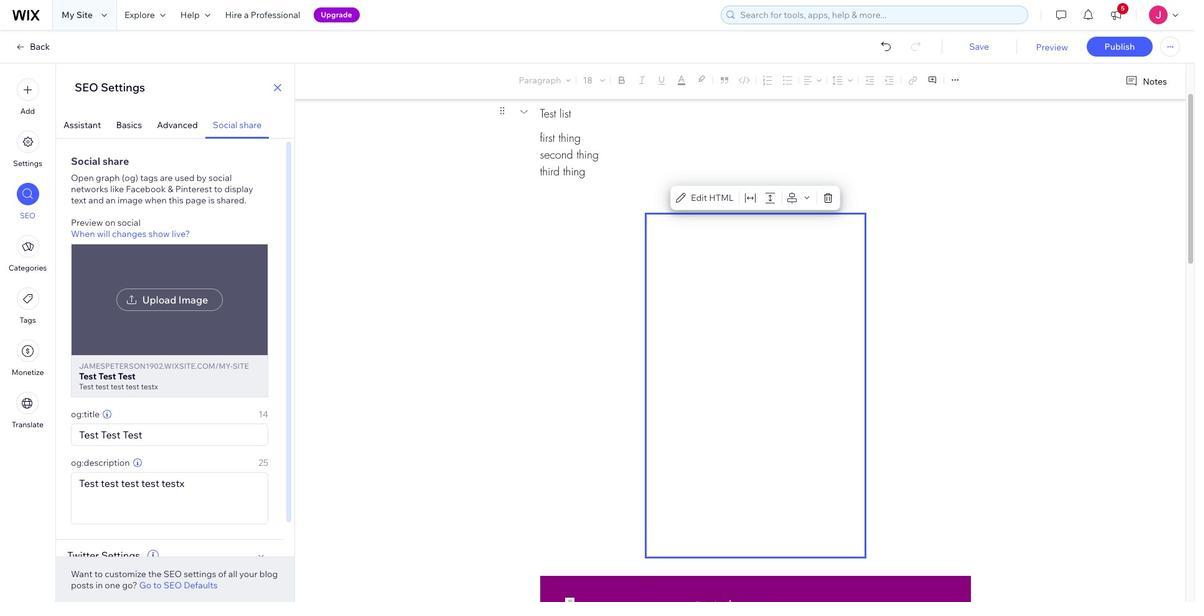 Task type: locate. For each thing, give the bounding box(es) containing it.
2 vertical spatial settings
[[101, 550, 140, 562]]

2 horizontal spatial test
[[126, 382, 139, 392]]

paragraph
[[519, 75, 561, 86]]

social share
[[213, 120, 262, 131]]

upload image button
[[116, 289, 223, 311]]

1 vertical spatial settings
[[13, 159, 42, 168]]

1 vertical spatial social
[[117, 217, 141, 228]]

social inside button
[[213, 120, 237, 131]]

test
[[95, 382, 109, 392], [111, 382, 124, 392], [126, 382, 139, 392]]

seo
[[75, 80, 98, 95], [20, 211, 36, 220], [164, 569, 182, 580], [164, 580, 182, 591]]

0 horizontal spatial share
[[103, 155, 129, 167]]

social inside social share open graph (og) tags are used by social networks like facebook & pinterest to display text and an image when this page is shared.
[[71, 155, 100, 167]]

preview on social when will changes show live?
[[71, 217, 190, 240]]

social
[[213, 120, 237, 131], [71, 155, 100, 167]]

live?
[[172, 228, 190, 240]]

1 vertical spatial preview
[[71, 217, 103, 228]]

shared.
[[217, 195, 246, 206]]

social right on at the left
[[117, 217, 141, 228]]

seo inside button
[[20, 211, 36, 220]]

og:title
[[71, 409, 100, 420]]

page
[[186, 195, 206, 206]]

1 horizontal spatial social
[[213, 120, 237, 131]]

advanced
[[157, 120, 198, 131]]

second
[[540, 148, 573, 162]]

are
[[160, 172, 173, 184]]

publish
[[1105, 41, 1135, 52]]

share
[[239, 120, 262, 131], [103, 155, 129, 167]]

5
[[1121, 4, 1125, 12]]

add button
[[16, 78, 39, 116]]

site
[[76, 9, 93, 21]]

advanced button
[[150, 112, 205, 139]]

0 vertical spatial share
[[239, 120, 262, 131]]

2 horizontal spatial to
[[214, 184, 222, 195]]

assistant
[[64, 120, 101, 131]]

professional
[[251, 9, 300, 21]]

preview for preview on social when will changes show live?
[[71, 217, 103, 228]]

basics
[[116, 120, 142, 131]]

og:description text field
[[72, 473, 268, 524]]

share inside social share open graph (og) tags are used by social networks like facebook & pinterest to display text and an image when this page is shared.
[[103, 155, 129, 167]]

0 vertical spatial social
[[209, 172, 232, 184]]

thing right second
[[577, 148, 599, 162]]

will
[[97, 228, 110, 240]]

0 horizontal spatial social
[[117, 217, 141, 228]]

site
[[233, 362, 249, 371]]

settings up customize
[[101, 550, 140, 562]]

tags
[[20, 316, 36, 325]]

preview for preview
[[1036, 42, 1068, 53]]

thing up second
[[559, 131, 581, 145]]

help
[[180, 9, 200, 21]]

go to seo defaults
[[139, 580, 218, 591]]

preview inside preview on social when will changes show live?
[[71, 217, 103, 228]]

social inside social share open graph (og) tags are used by social networks like facebook & pinterest to display text and an image when this page is shared.
[[209, 172, 232, 184]]

0 horizontal spatial test
[[95, 382, 109, 392]]

html
[[709, 192, 734, 204]]

when
[[71, 228, 95, 240]]

testx
[[141, 382, 158, 392]]

graph
[[96, 172, 120, 184]]

notes
[[1143, 76, 1167, 87]]

1 test from the left
[[95, 382, 109, 392]]

social up open
[[71, 155, 100, 167]]

an
[[106, 195, 116, 206]]

to right want
[[94, 569, 103, 580]]

by
[[197, 172, 207, 184]]

posts
[[71, 580, 94, 591]]

0 horizontal spatial to
[[94, 569, 103, 580]]

thing
[[559, 131, 581, 145], [577, 148, 599, 162], [563, 164, 586, 179]]

3 test from the left
[[126, 382, 139, 392]]

jamespeterson1902.wixsite.com/my-
[[79, 362, 233, 371]]

categories
[[9, 263, 47, 273]]

preview
[[1036, 42, 1068, 53], [71, 217, 103, 228]]

0 vertical spatial settings
[[101, 80, 145, 95]]

social inside preview on social when will changes show live?
[[117, 217, 141, 228]]

networks
[[71, 184, 108, 195]]

tab list
[[56, 112, 294, 139]]

hire a professional link
[[218, 0, 308, 30]]

upload image
[[142, 294, 208, 306]]

to right by
[[214, 184, 222, 195]]

menu
[[0, 71, 55, 437]]

1 vertical spatial thing
[[577, 148, 599, 162]]

first thing second thing third thing
[[540, 131, 599, 179]]

on
[[105, 217, 115, 228]]

2 vertical spatial thing
[[563, 164, 586, 179]]

og:description
[[71, 458, 130, 469]]

to inside "want to customize the seo settings of all your blog posts in one go?"
[[94, 569, 103, 580]]

publish button
[[1087, 37, 1153, 57]]

1 horizontal spatial to
[[153, 580, 162, 591]]

1 horizontal spatial test
[[111, 382, 124, 392]]

0 vertical spatial thing
[[559, 131, 581, 145]]

add
[[20, 106, 35, 116]]

settings
[[101, 80, 145, 95], [13, 159, 42, 168], [101, 550, 140, 562]]

back
[[30, 41, 50, 52]]

1 vertical spatial social
[[71, 155, 100, 167]]

share inside button
[[239, 120, 262, 131]]

text
[[71, 195, 86, 206]]

social share open graph (og) tags are used by social networks like facebook & pinterest to display text and an image when this page is shared.
[[71, 155, 253, 206]]

to right go
[[153, 580, 162, 591]]

1 horizontal spatial preview
[[1036, 42, 1068, 53]]

changes
[[112, 228, 147, 240]]

settings up seo button
[[13, 159, 42, 168]]

twitter settings
[[67, 550, 140, 562]]

0 horizontal spatial social
[[71, 155, 100, 167]]

1 horizontal spatial share
[[239, 120, 262, 131]]

thing right third
[[563, 164, 586, 179]]

1 horizontal spatial social
[[209, 172, 232, 184]]

0 vertical spatial social
[[213, 120, 237, 131]]

to
[[214, 184, 222, 195], [94, 569, 103, 580], [153, 580, 162, 591]]

social right advanced
[[213, 120, 237, 131]]

2 test from the left
[[111, 382, 124, 392]]

jamespeterson1902.wixsite.com/my-site test test test test test test test testx
[[79, 362, 249, 392]]

0 horizontal spatial preview
[[71, 217, 103, 228]]

settings up basics
[[101, 80, 145, 95]]

upload
[[142, 294, 176, 306]]

0 vertical spatial preview
[[1036, 42, 1068, 53]]

1 vertical spatial share
[[103, 155, 129, 167]]

social right by
[[209, 172, 232, 184]]

to inside social share open graph (og) tags are used by social networks like facebook & pinterest to display text and an image when this page is shared.
[[214, 184, 222, 195]]



Task type: vqa. For each thing, say whether or not it's contained in the screenshot.
an
yes



Task type: describe. For each thing, give the bounding box(es) containing it.
paragraph button
[[516, 72, 574, 89]]

translate button
[[12, 392, 44, 430]]

25
[[259, 458, 268, 469]]

categories button
[[9, 235, 47, 273]]

of
[[218, 569, 226, 580]]

edit html button
[[674, 189, 736, 207]]

when will changes show live? link
[[71, 228, 190, 240]]

like
[[110, 184, 124, 195]]

go
[[139, 580, 151, 591]]

display
[[224, 184, 253, 195]]

defaults
[[184, 580, 218, 591]]

basics button
[[109, 112, 150, 139]]

first
[[540, 131, 555, 145]]

(og)
[[122, 172, 138, 184]]

want to customize the seo settings of all your blog posts in one go?
[[71, 569, 278, 591]]

edit html
[[691, 192, 734, 204]]

save
[[969, 41, 989, 52]]

when
[[145, 195, 167, 206]]

to for want to customize the seo settings of all your blog posts in one go?
[[94, 569, 103, 580]]

show
[[148, 228, 170, 240]]

&
[[168, 184, 173, 195]]

settings inside menu
[[13, 159, 42, 168]]

in
[[96, 580, 103, 591]]

5 button
[[1103, 0, 1130, 30]]

social for social share
[[213, 120, 237, 131]]

share for social share open graph (og) tags are used by social networks like facebook & pinterest to display text and an image when this page is shared.
[[103, 155, 129, 167]]

preview button
[[1036, 42, 1068, 53]]

blog
[[260, 569, 278, 580]]

share for social share
[[239, 120, 262, 131]]

third
[[540, 164, 560, 179]]

og:title field
[[75, 425, 264, 446]]

is
[[208, 195, 215, 206]]

my site
[[62, 9, 93, 21]]

want
[[71, 569, 92, 580]]

one
[[105, 580, 120, 591]]

this
[[169, 195, 184, 206]]

test list
[[540, 106, 571, 120]]

assistant button
[[56, 112, 109, 139]]

monetize
[[12, 368, 44, 377]]

upgrade button
[[313, 7, 360, 22]]

your
[[239, 569, 258, 580]]

social for social share open graph (og) tags are used by social networks like facebook & pinterest to display text and an image when this page is shared.
[[71, 155, 100, 167]]

edit
[[691, 192, 707, 204]]

used
[[175, 172, 195, 184]]

my
[[62, 9, 74, 21]]

settings for seo settings
[[101, 80, 145, 95]]

customize
[[105, 569, 146, 580]]

social share button
[[205, 112, 269, 139]]

seo button
[[16, 183, 39, 220]]

twitter
[[67, 550, 99, 562]]

upgrade
[[321, 10, 352, 19]]

pinterest
[[175, 184, 212, 195]]

seo inside "want to customize the seo settings of all your blog posts in one go?"
[[164, 569, 182, 580]]

open
[[71, 172, 94, 184]]

tab list containing assistant
[[56, 112, 294, 139]]

all
[[228, 569, 237, 580]]

save button
[[954, 41, 1004, 52]]

14
[[259, 409, 268, 420]]

settings
[[184, 569, 216, 580]]

go to seo defaults button
[[139, 580, 218, 591]]

list
[[560, 106, 571, 120]]

a
[[244, 9, 249, 21]]

notes button
[[1121, 73, 1171, 90]]

menu containing add
[[0, 71, 55, 437]]

the
[[148, 569, 162, 580]]

settings for twitter settings
[[101, 550, 140, 562]]

hire
[[225, 9, 242, 21]]

image
[[118, 195, 143, 206]]

go?
[[122, 580, 137, 591]]

settings button
[[13, 131, 42, 168]]

translate
[[12, 420, 44, 430]]

hire a professional
[[225, 9, 300, 21]]

to for go to seo defaults
[[153, 580, 162, 591]]

Search for tools, apps, help & more... field
[[736, 6, 1024, 24]]

tags
[[140, 172, 158, 184]]

seo settings
[[75, 80, 145, 95]]

back button
[[15, 41, 50, 52]]

image
[[179, 294, 208, 306]]



